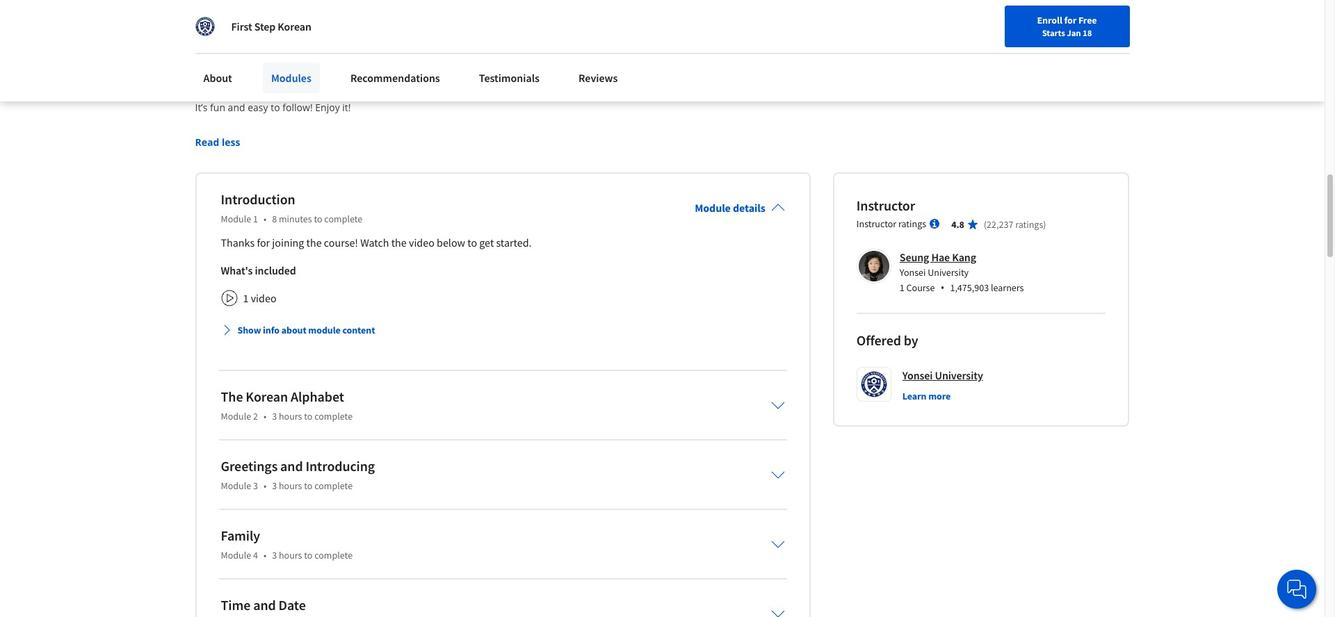 Task type: vqa. For each thing, say whether or not it's contained in the screenshot.
write
yes



Task type: describe. For each thing, give the bounding box(es) containing it.
3 inside the korean alphabet module 2 • 3 hours to complete
[[272, 410, 277, 423]]

offered
[[857, 332, 902, 349]]

1 video
[[243, 291, 277, 305]]

show info about module content button
[[215, 318, 381, 343]]

more
[[929, 390, 951, 403]]

alphabet.
[[310, 42, 353, 55]]

details
[[733, 201, 766, 215]]

course
[[907, 282, 935, 294]]

4
[[253, 549, 258, 562]]

• inside seung hae kang yonsei university 1 course • 1,475,903 learners
[[941, 280, 945, 296]]

to right easy
[[271, 101, 280, 114]]

family module 4 • 3 hours to complete
[[221, 527, 353, 562]]

offered by
[[857, 332, 919, 349]]

greetings
[[221, 458, 278, 475]]

greetings and introducing module 3 • 3 hours to complete
[[221, 458, 375, 492]]

completing
[[220, 28, 271, 41]]

free
[[1079, 14, 1098, 26]]

complete inside the korean alphabet module 2 • 3 hours to complete
[[315, 410, 353, 423]]

introduction
[[221, 190, 295, 208]]

time and date button
[[210, 588, 797, 618]]

seung hae kang yonsei university 1 course • 1,475,903 learners
[[900, 250, 1024, 296]]

below
[[437, 236, 465, 250]]

to inside the korean alphabet module 2 • 3 hours to complete
[[304, 410, 313, 423]]

korean inside the korean alphabet module 2 • 3 hours to complete
[[246, 388, 288, 405]]

included
[[255, 263, 296, 277]]

watch
[[361, 236, 389, 250]]

get
[[480, 236, 494, 250]]

show
[[238, 324, 261, 337]]

after completing this course, you will be able to 1. read and write korean alphabet. 2. communicate in korean with basic expressions. 3. learn basic knowledge on korean culture. it's fun and easy to follow! enjoy it!
[[195, 28, 421, 114]]

english button
[[1033, 0, 1117, 45]]

you
[[328, 28, 345, 41]]

read less button
[[195, 135, 240, 149]]

thanks for joining the course! watch the video below to get started.
[[221, 236, 532, 250]]

seung hae kang image
[[859, 251, 890, 282]]

expressions.
[[364, 57, 421, 70]]

1 horizontal spatial ratings
[[1016, 218, 1044, 231]]

1 horizontal spatial basic
[[339, 57, 362, 70]]

enjoy
[[315, 101, 340, 114]]

complete inside 'greetings and introducing module 3 • 3 hours to complete'
[[315, 480, 353, 492]]

by
[[904, 332, 919, 349]]

fun
[[210, 101, 225, 114]]

2
[[253, 410, 258, 423]]

to right able
[[400, 28, 410, 41]]

)
[[1044, 218, 1047, 231]]

and up communicate
[[229, 42, 247, 55]]

minutes
[[279, 213, 312, 225]]

it's
[[195, 101, 208, 114]]

1 vertical spatial yonsei
[[903, 369, 933, 382]]

hours inside family module 4 • 3 hours to complete
[[279, 549, 302, 562]]

8
[[272, 213, 277, 225]]

write
[[249, 42, 272, 55]]

( 22,237 ratings )
[[984, 218, 1047, 231]]

instructor for instructor ratings
[[857, 218, 897, 230]]

and inside time and date dropdown button
[[253, 597, 276, 614]]

18
[[1083, 27, 1093, 38]]

will
[[347, 28, 362, 41]]

date
[[279, 597, 306, 614]]

to left get
[[468, 236, 477, 250]]

yonsei university
[[903, 369, 984, 382]]

introducing
[[306, 458, 375, 475]]

in
[[270, 57, 279, 70]]

1,475,903
[[951, 282, 989, 294]]

your
[[959, 16, 978, 29]]

1 vertical spatial university
[[935, 369, 984, 382]]

course,
[[292, 28, 325, 41]]

to inside family module 4 • 3 hours to complete
[[304, 549, 313, 562]]

thanks
[[221, 236, 255, 250]]

communicate
[[206, 57, 268, 70]]

korean down "with"
[[324, 71, 356, 85]]

complete inside family module 4 • 3 hours to complete
[[315, 549, 353, 562]]

learn
[[903, 390, 927, 403]]

read
[[206, 42, 227, 55]]

1.
[[195, 42, 203, 55]]

step
[[254, 19, 276, 33]]

and inside 'greetings and introducing module 3 • 3 hours to complete'
[[280, 458, 303, 475]]

about
[[204, 71, 232, 85]]

for for enroll
[[1065, 14, 1077, 26]]

• inside family module 4 • 3 hours to complete
[[264, 549, 267, 562]]

starts
[[1043, 27, 1066, 38]]

0 horizontal spatial ratings
[[899, 218, 927, 230]]

read less
[[195, 135, 240, 149]]

info
[[263, 324, 280, 337]]

1 the from the left
[[307, 236, 322, 250]]

learn
[[206, 71, 229, 85]]

to inside introduction module 1 • 8 minutes to complete
[[314, 213, 323, 225]]



Task type: locate. For each thing, give the bounding box(es) containing it.
video
[[409, 236, 435, 250], [251, 291, 277, 305]]

2 instructor from the top
[[857, 218, 897, 230]]

hae
[[932, 250, 950, 264]]

module left 4 on the bottom of the page
[[221, 549, 251, 562]]

recommendations
[[351, 71, 440, 85]]

3.
[[195, 71, 203, 85]]

seung
[[900, 250, 930, 264]]

korean right step
[[278, 19, 312, 33]]

hours for and
[[279, 480, 302, 492]]

yonsei university link
[[903, 367, 984, 384]]

to up date
[[304, 549, 313, 562]]

module left 2
[[221, 410, 251, 423]]

0 vertical spatial hours
[[279, 410, 302, 423]]

enroll for free starts jan 18
[[1038, 14, 1098, 38]]

basic right "with"
[[339, 57, 362, 70]]

to
[[400, 28, 410, 41], [271, 101, 280, 114], [314, 213, 323, 225], [468, 236, 477, 250], [304, 410, 313, 423], [304, 480, 313, 492], [304, 549, 313, 562]]

2 hours from the top
[[279, 480, 302, 492]]

1 horizontal spatial video
[[409, 236, 435, 250]]

0 horizontal spatial 1
[[243, 291, 249, 305]]

be
[[365, 28, 376, 41]]

this
[[273, 28, 290, 41]]

ratings up seung
[[899, 218, 927, 230]]

(
[[984, 218, 987, 231]]

2 vertical spatial hours
[[279, 549, 302, 562]]

1 vertical spatial video
[[251, 291, 277, 305]]

instructor up seung hae kang image
[[857, 218, 897, 230]]

1 hours from the top
[[279, 410, 302, 423]]

culture.
[[359, 71, 393, 85]]

hours down "alphabet"
[[279, 410, 302, 423]]

module inside the korean alphabet module 2 • 3 hours to complete
[[221, 410, 251, 423]]

kang
[[953, 250, 977, 264]]

hours for korean
[[279, 410, 302, 423]]

show info about module content
[[238, 324, 375, 337]]

the
[[221, 388, 243, 405]]

for
[[1065, 14, 1077, 26], [257, 236, 270, 250]]

course!
[[324, 236, 358, 250]]

basic down communicate
[[232, 71, 255, 85]]

read
[[195, 135, 219, 149]]

english
[[1058, 16, 1092, 30]]

• right 2
[[264, 410, 267, 423]]

jan
[[1067, 27, 1082, 38]]

complete
[[324, 213, 363, 225], [315, 410, 353, 423], [315, 480, 353, 492], [315, 549, 353, 562]]

find your new career link
[[932, 14, 1033, 31]]

to right minutes
[[314, 213, 323, 225]]

and right 'fun'
[[228, 101, 245, 114]]

content
[[343, 324, 375, 337]]

0 horizontal spatial video
[[251, 291, 277, 305]]

0 horizontal spatial basic
[[232, 71, 255, 85]]

module up thanks
[[221, 213, 251, 225]]

hours inside 'greetings and introducing module 3 • 3 hours to complete'
[[279, 480, 302, 492]]

• down greetings
[[264, 480, 267, 492]]

4.8
[[952, 218, 965, 231]]

• inside 'greetings and introducing module 3 • 3 hours to complete'
[[264, 480, 267, 492]]

hours inside the korean alphabet module 2 • 3 hours to complete
[[279, 410, 302, 423]]

1 down what's
[[243, 291, 249, 305]]

1 horizontal spatial for
[[1065, 14, 1077, 26]]

to inside 'greetings and introducing module 3 • 3 hours to complete'
[[304, 480, 313, 492]]

22,237
[[987, 218, 1014, 231]]

first
[[231, 19, 252, 33]]

1 inside seung hae kang yonsei university 1 course • 1,475,903 learners
[[900, 282, 905, 294]]

after
[[195, 28, 218, 41]]

the right watch
[[391, 236, 407, 250]]

what's
[[221, 263, 253, 277]]

instructor up instructor ratings
[[857, 197, 916, 214]]

reviews link
[[570, 63, 627, 93]]

complete inside introduction module 1 • 8 minutes to complete
[[324, 213, 363, 225]]

korean
[[278, 19, 312, 33], [275, 42, 307, 55], [281, 57, 314, 70], [324, 71, 356, 85], [246, 388, 288, 405]]

and left date
[[253, 597, 276, 614]]

first step korean
[[231, 19, 312, 33]]

yonsei down seung
[[900, 266, 926, 279]]

module left details
[[695, 201, 731, 215]]

1 left course
[[900, 282, 905, 294]]

1 inside introduction module 1 • 8 minutes to complete
[[253, 213, 258, 225]]

career
[[1000, 16, 1026, 29]]

korean up 2
[[246, 388, 288, 405]]

1
[[253, 213, 258, 225], [900, 282, 905, 294], [243, 291, 249, 305]]

instructor for instructor
[[857, 197, 916, 214]]

time and date
[[221, 597, 306, 614]]

it!
[[343, 101, 351, 114]]

3 inside family module 4 • 3 hours to complete
[[272, 549, 277, 562]]

modules
[[271, 71, 312, 85]]

to down "alphabet"
[[304, 410, 313, 423]]

for inside enroll for free starts jan 18
[[1065, 14, 1077, 26]]

learners
[[991, 282, 1024, 294]]

to down introducing
[[304, 480, 313, 492]]

university up more
[[935, 369, 984, 382]]

time
[[221, 597, 251, 614]]

knowledge
[[257, 71, 307, 85]]

less
[[222, 135, 240, 149]]

0 vertical spatial video
[[409, 236, 435, 250]]

• inside introduction module 1 • 8 minutes to complete
[[264, 213, 267, 225]]

1 vertical spatial hours
[[279, 480, 302, 492]]

• inside the korean alphabet module 2 • 3 hours to complete
[[264, 410, 267, 423]]

testimonials
[[479, 71, 540, 85]]

1 horizontal spatial the
[[391, 236, 407, 250]]

the
[[307, 236, 322, 250], [391, 236, 407, 250]]

university down hae
[[928, 266, 969, 279]]

yonsei up learn
[[903, 369, 933, 382]]

learn more button
[[903, 389, 951, 403]]

1 instructor from the top
[[857, 197, 916, 214]]

yonsei inside seung hae kang yonsei university 1 course • 1,475,903 learners
[[900, 266, 926, 279]]

alphabet
[[291, 388, 344, 405]]

ratings
[[899, 218, 927, 230], [1016, 218, 1044, 231]]

module down greetings
[[221, 480, 251, 492]]

video down "what's included"
[[251, 291, 277, 305]]

korean down this
[[275, 42, 307, 55]]

2 the from the left
[[391, 236, 407, 250]]

• right course
[[941, 280, 945, 296]]

3 hours from the top
[[279, 549, 302, 562]]

korean up modules
[[281, 57, 314, 70]]

0 vertical spatial for
[[1065, 14, 1077, 26]]

ratings right 22,237
[[1016, 218, 1044, 231]]

introduction module 1 • 8 minutes to complete
[[221, 190, 363, 225]]

1 vertical spatial instructor
[[857, 218, 897, 230]]

• left 8
[[264, 213, 267, 225]]

yonsei university image
[[195, 17, 215, 36]]

1 vertical spatial basic
[[232, 71, 255, 85]]

module
[[308, 324, 341, 337]]

1 left 8
[[253, 213, 258, 225]]

the korean alphabet module 2 • 3 hours to complete
[[221, 388, 353, 423]]

1 horizontal spatial 1
[[253, 213, 258, 225]]

find your new career
[[939, 16, 1026, 29]]

testimonials link
[[471, 63, 548, 93]]

with
[[317, 57, 336, 70]]

0 vertical spatial instructor
[[857, 197, 916, 214]]

for up jan
[[1065, 14, 1077, 26]]

1 vertical spatial for
[[257, 236, 270, 250]]

0 horizontal spatial for
[[257, 236, 270, 250]]

2 horizontal spatial 1
[[900, 282, 905, 294]]

basic
[[339, 57, 362, 70], [232, 71, 255, 85]]

and
[[229, 42, 247, 55], [228, 101, 245, 114], [280, 458, 303, 475], [253, 597, 276, 614]]

university
[[928, 266, 969, 279], [935, 369, 984, 382]]

for for thanks
[[257, 236, 270, 250]]

on
[[309, 71, 321, 85]]

hours up family module 4 • 3 hours to complete
[[279, 480, 302, 492]]

module inside 'greetings and introducing module 3 • 3 hours to complete'
[[221, 480, 251, 492]]

0 horizontal spatial the
[[307, 236, 322, 250]]

0 vertical spatial yonsei
[[900, 266, 926, 279]]

new
[[980, 16, 998, 29]]

enroll
[[1038, 14, 1063, 26]]

2.
[[195, 57, 203, 70]]

chat with us image
[[1286, 579, 1309, 601]]

able
[[379, 28, 398, 41]]

video left the below
[[409, 236, 435, 250]]

the right joining
[[307, 236, 322, 250]]

3
[[272, 410, 277, 423], [253, 480, 258, 492], [272, 480, 277, 492], [272, 549, 277, 562]]

None search field
[[198, 9, 532, 37]]

and right greetings
[[280, 458, 303, 475]]

seung hae kang link
[[900, 250, 977, 264]]

module details
[[695, 201, 766, 215]]

module inside family module 4 • 3 hours to complete
[[221, 549, 251, 562]]

0 vertical spatial university
[[928, 266, 969, 279]]

instructor
[[857, 197, 916, 214], [857, 218, 897, 230]]

university inside seung hae kang yonsei university 1 course • 1,475,903 learners
[[928, 266, 969, 279]]

family
[[221, 527, 260, 545]]

reviews
[[579, 71, 618, 85]]

modules link
[[263, 63, 320, 93]]

joining
[[272, 236, 304, 250]]

hours right 4 on the bottom of the page
[[279, 549, 302, 562]]

for left joining
[[257, 236, 270, 250]]

module
[[695, 201, 731, 215], [221, 213, 251, 225], [221, 410, 251, 423], [221, 480, 251, 492], [221, 549, 251, 562]]

• right 4 on the bottom of the page
[[264, 549, 267, 562]]

follow!
[[283, 101, 313, 114]]

what's included
[[221, 263, 296, 277]]

0 vertical spatial basic
[[339, 57, 362, 70]]

module inside introduction module 1 • 8 minutes to complete
[[221, 213, 251, 225]]



